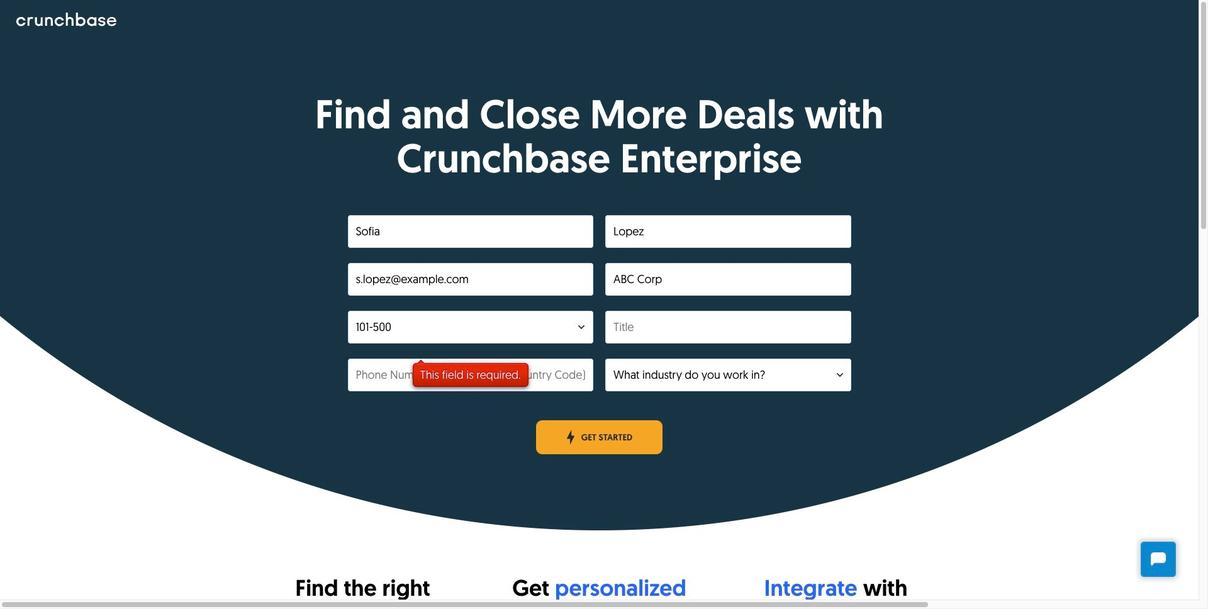 Task type: locate. For each thing, give the bounding box(es) containing it.
First Name text field
[[348, 215, 593, 248]]

logo image
[[16, 12, 116, 27]]

Company Email email field
[[348, 263, 593, 296]]

alert
[[413, 363, 528, 387]]



Task type: describe. For each thing, give the bounding box(es) containing it.
Last Name text field
[[605, 215, 851, 248]]

Company text field
[[605, 263, 851, 296]]

Title text field
[[605, 311, 851, 343]]

Phone Number (Please Provide Country Code) telephone field
[[348, 359, 593, 391]]



